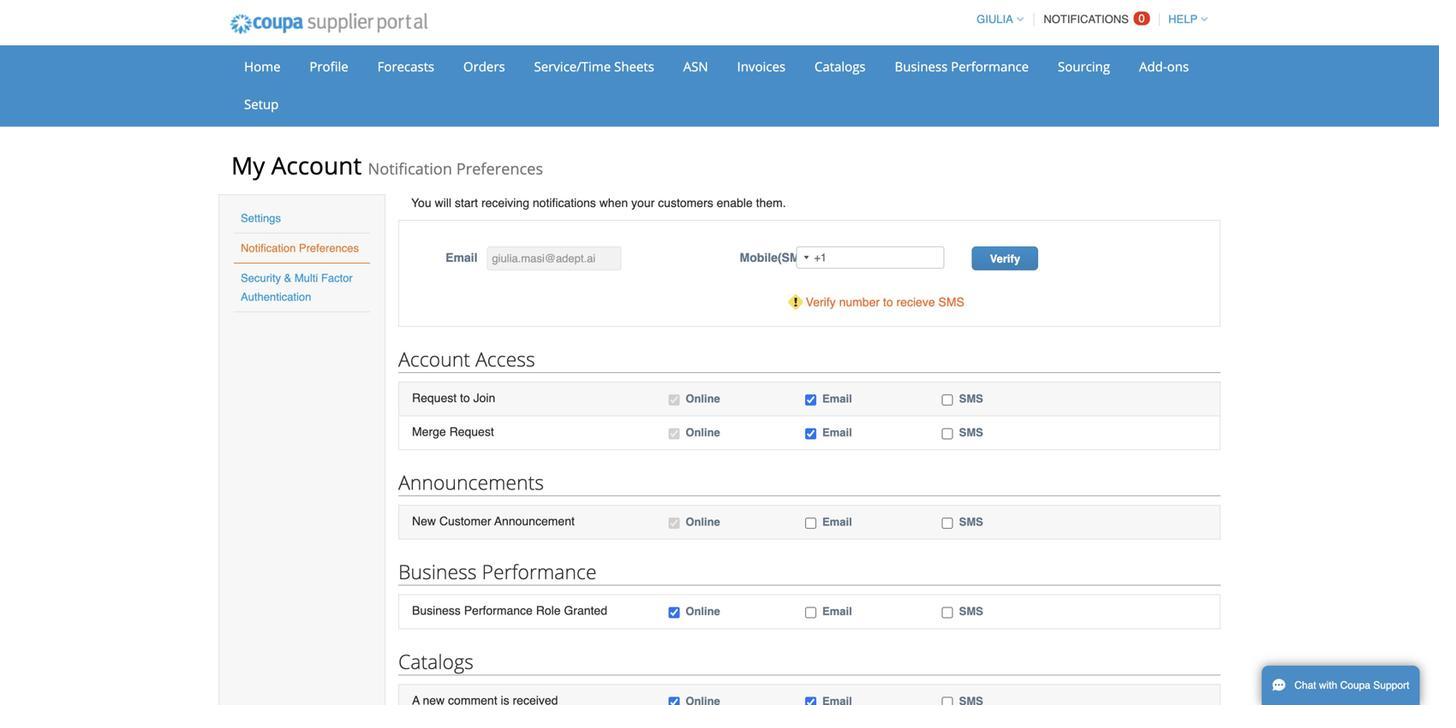 Task type: locate. For each thing, give the bounding box(es) containing it.
email
[[446, 251, 478, 265], [822, 393, 852, 406], [822, 427, 852, 439], [822, 516, 852, 529], [822, 606, 852, 619]]

1 vertical spatial notification
[[241, 242, 296, 255]]

asn
[[683, 58, 708, 75]]

invoices
[[737, 58, 785, 75]]

navigation
[[969, 3, 1208, 36]]

giulia link
[[969, 13, 1023, 26]]

my account notification preferences
[[231, 149, 543, 182]]

orders
[[463, 58, 505, 75]]

number
[[839, 296, 880, 309]]

1 vertical spatial to
[[460, 391, 470, 405]]

None checkbox
[[805, 395, 816, 406], [942, 395, 953, 406], [942, 429, 953, 440], [668, 518, 680, 529], [942, 518, 953, 529], [942, 608, 953, 619], [805, 697, 816, 706], [805, 395, 816, 406], [942, 395, 953, 406], [942, 429, 953, 440], [668, 518, 680, 529], [942, 518, 953, 529], [942, 608, 953, 619], [805, 697, 816, 706]]

1 vertical spatial verify
[[806, 296, 836, 309]]

support
[[1373, 680, 1409, 692]]

0 vertical spatial preferences
[[456, 158, 543, 179]]

sheets
[[614, 58, 654, 75]]

business performance link
[[884, 54, 1040, 80]]

granted
[[564, 604, 607, 618]]

1 online from the top
[[686, 393, 720, 406]]

1 horizontal spatial verify
[[990, 253, 1020, 266]]

coupa
[[1340, 680, 1370, 692]]

4 online from the top
[[686, 606, 720, 619]]

service/time
[[534, 58, 611, 75]]

1 horizontal spatial notification
[[368, 158, 452, 179]]

1 vertical spatial catalogs
[[398, 649, 473, 675]]

1 horizontal spatial to
[[883, 296, 893, 309]]

verify number to recieve sms
[[806, 296, 964, 309]]

account
[[271, 149, 362, 182], [398, 346, 470, 373]]

0
[[1139, 12, 1145, 25]]

notification
[[368, 158, 452, 179], [241, 242, 296, 255]]

request down join
[[449, 425, 494, 439]]

notification up "you"
[[368, 158, 452, 179]]

to left join
[[460, 391, 470, 405]]

role
[[536, 604, 561, 618]]

factor
[[321, 272, 353, 285]]

1 horizontal spatial preferences
[[456, 158, 543, 179]]

verify for verify number to recieve sms
[[806, 296, 836, 309]]

orders link
[[452, 54, 516, 80]]

1 horizontal spatial business performance
[[895, 58, 1029, 75]]

sourcing link
[[1047, 54, 1121, 80]]

access
[[475, 346, 535, 373]]

0 horizontal spatial business performance
[[398, 559, 597, 586]]

0 vertical spatial business performance
[[895, 58, 1029, 75]]

profile link
[[298, 54, 359, 80]]

performance up role
[[482, 559, 597, 586]]

0 horizontal spatial account
[[271, 149, 362, 182]]

None checkbox
[[668, 395, 680, 406], [668, 429, 680, 440], [805, 429, 816, 440], [805, 518, 816, 529], [668, 608, 680, 619], [805, 608, 816, 619], [668, 697, 680, 706], [942, 697, 953, 706], [668, 395, 680, 406], [668, 429, 680, 440], [805, 429, 816, 440], [805, 518, 816, 529], [668, 608, 680, 619], [805, 608, 816, 619], [668, 697, 680, 706], [942, 697, 953, 706]]

sms for announcement
[[959, 516, 983, 529]]

security & multi factor authentication
[[241, 272, 353, 304]]

online for announcement
[[686, 516, 720, 529]]

telephone country code image
[[804, 256, 809, 260]]

navigation containing notifications 0
[[969, 3, 1208, 36]]

merge
[[412, 425, 446, 439]]

request up merge
[[412, 391, 457, 405]]

preferences up factor
[[299, 242, 359, 255]]

your
[[631, 196, 655, 210]]

notifications 0
[[1044, 12, 1145, 26]]

customer
[[439, 515, 491, 529]]

settings
[[241, 212, 281, 225]]

request
[[412, 391, 457, 405], [449, 425, 494, 439]]

online for join
[[686, 393, 720, 406]]

account right my
[[271, 149, 362, 182]]

help
[[1168, 13, 1197, 26]]

account up request to join
[[398, 346, 470, 373]]

customers
[[658, 196, 713, 210]]

online for role
[[686, 606, 720, 619]]

sourcing
[[1058, 58, 1110, 75]]

+1 201-555-0123 text field
[[796, 247, 944, 269]]

home link
[[233, 54, 292, 80]]

preferences up receiving on the top
[[456, 158, 543, 179]]

notifications
[[533, 196, 596, 210]]

catalogs link
[[803, 54, 877, 80]]

1 horizontal spatial catalogs
[[815, 58, 866, 75]]

to
[[883, 296, 893, 309], [460, 391, 470, 405]]

0 vertical spatial request
[[412, 391, 457, 405]]

business
[[895, 58, 948, 75], [398, 559, 477, 586], [412, 604, 461, 618]]

new
[[412, 515, 436, 529]]

notification inside my account notification preferences
[[368, 158, 452, 179]]

to left recieve
[[883, 296, 893, 309]]

giulia
[[977, 13, 1013, 26]]

None text field
[[487, 247, 621, 271]]

email for role
[[822, 606, 852, 619]]

notification preferences link
[[241, 242, 359, 255]]

preferences inside my account notification preferences
[[456, 158, 543, 179]]

0 vertical spatial notification
[[368, 158, 452, 179]]

business performance role granted
[[412, 604, 607, 618]]

notification down settings
[[241, 242, 296, 255]]

verify for verify
[[990, 253, 1020, 266]]

performance down 'giulia'
[[951, 58, 1029, 75]]

them.
[[756, 196, 786, 210]]

catalogs
[[815, 58, 866, 75], [398, 649, 473, 675]]

request to join
[[412, 391, 495, 405]]

1 vertical spatial preferences
[[299, 242, 359, 255]]

account access
[[398, 346, 535, 373]]

0 horizontal spatial to
[[460, 391, 470, 405]]

business performance
[[895, 58, 1029, 75], [398, 559, 597, 586]]

home
[[244, 58, 281, 75]]

3 online from the top
[[686, 516, 720, 529]]

online
[[686, 393, 720, 406], [686, 427, 720, 439], [686, 516, 720, 529], [686, 606, 720, 619]]

preferences
[[456, 158, 543, 179], [299, 242, 359, 255]]

with
[[1319, 680, 1337, 692]]

sms for role
[[959, 606, 983, 619]]

email for announcement
[[822, 516, 852, 529]]

performance
[[951, 58, 1029, 75], [482, 559, 597, 586], [464, 604, 533, 618]]

ons
[[1167, 58, 1189, 75]]

profile
[[310, 58, 348, 75]]

merge request
[[412, 425, 494, 439]]

business performance up 'business performance role granted'
[[398, 559, 597, 586]]

business performance down 'giulia'
[[895, 58, 1029, 75]]

1 horizontal spatial account
[[398, 346, 470, 373]]

verify button
[[972, 247, 1038, 271]]

0 horizontal spatial verify
[[806, 296, 836, 309]]

forecasts
[[377, 58, 434, 75]]

0 horizontal spatial catalogs
[[398, 649, 473, 675]]

multi
[[295, 272, 318, 285]]

2 online from the top
[[686, 427, 720, 439]]

sms
[[938, 296, 964, 309], [959, 393, 983, 406], [959, 427, 983, 439], [959, 516, 983, 529], [959, 606, 983, 619]]

0 vertical spatial verify
[[990, 253, 1020, 266]]

verify
[[990, 253, 1020, 266], [806, 296, 836, 309]]

notification preferences
[[241, 242, 359, 255]]

verify inside button
[[990, 253, 1020, 266]]

performance left role
[[464, 604, 533, 618]]

service/time sheets link
[[523, 54, 665, 80]]



Task type: describe. For each thing, give the bounding box(es) containing it.
setup
[[244, 96, 279, 113]]

chat with coupa support button
[[1262, 666, 1420, 706]]

0 vertical spatial account
[[271, 149, 362, 182]]

add-ons link
[[1128, 54, 1200, 80]]

1 vertical spatial business performance
[[398, 559, 597, 586]]

add-
[[1139, 58, 1167, 75]]

&
[[284, 272, 291, 285]]

Telephone country code field
[[797, 248, 814, 268]]

2 vertical spatial business
[[412, 604, 461, 618]]

settings link
[[241, 212, 281, 225]]

add-ons
[[1139, 58, 1189, 75]]

my
[[231, 149, 265, 182]]

email for join
[[822, 393, 852, 406]]

you
[[411, 196, 431, 210]]

0 horizontal spatial preferences
[[299, 242, 359, 255]]

setup link
[[233, 92, 290, 117]]

1 vertical spatial business
[[398, 559, 477, 586]]

forecasts link
[[366, 54, 445, 80]]

service/time sheets
[[534, 58, 654, 75]]

chat with coupa support
[[1294, 680, 1409, 692]]

receiving
[[481, 196, 529, 210]]

recieve
[[896, 296, 935, 309]]

will
[[435, 196, 451, 210]]

join
[[473, 391, 495, 405]]

invoices link
[[726, 54, 797, 80]]

2 vertical spatial performance
[[464, 604, 533, 618]]

authentication
[[241, 291, 311, 304]]

mobile(sms)
[[740, 251, 812, 265]]

0 vertical spatial business
[[895, 58, 948, 75]]

chat
[[1294, 680, 1316, 692]]

when
[[599, 196, 628, 210]]

0 vertical spatial catalogs
[[815, 58, 866, 75]]

0 vertical spatial to
[[883, 296, 893, 309]]

start
[[455, 196, 478, 210]]

enable
[[717, 196, 753, 210]]

0 vertical spatial performance
[[951, 58, 1029, 75]]

0 horizontal spatial notification
[[241, 242, 296, 255]]

1 vertical spatial performance
[[482, 559, 597, 586]]

new customer announcement
[[412, 515, 575, 529]]

asn link
[[672, 54, 719, 80]]

1 vertical spatial request
[[449, 425, 494, 439]]

1 vertical spatial account
[[398, 346, 470, 373]]

announcement
[[494, 515, 575, 529]]

coupa supplier portal image
[[218, 3, 439, 45]]

help link
[[1161, 13, 1208, 26]]

sms for join
[[959, 393, 983, 406]]

security & multi factor authentication link
[[241, 272, 353, 304]]

notifications
[[1044, 13, 1129, 26]]

announcements
[[398, 470, 544, 496]]

you will start receiving notifications when your customers enable them.
[[411, 196, 786, 210]]

security
[[241, 272, 281, 285]]



Task type: vqa. For each thing, say whether or not it's contained in the screenshot.
Additional Information image
no



